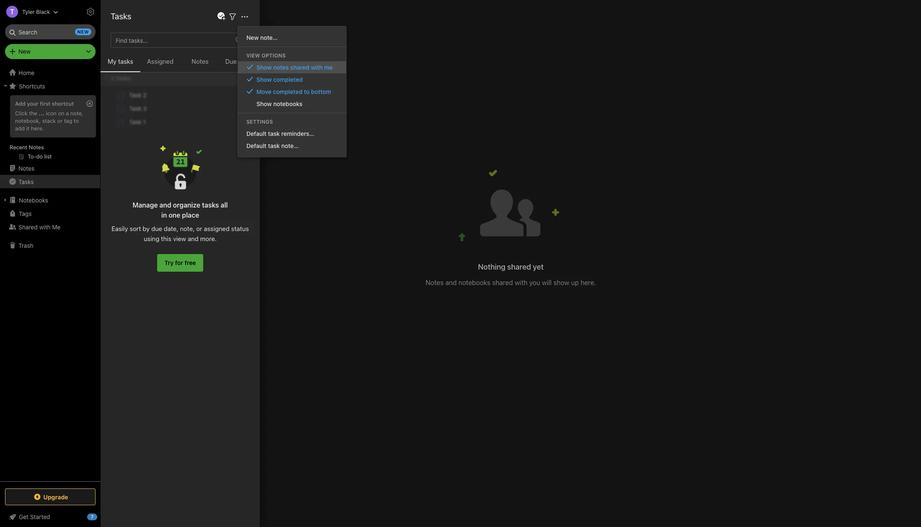 Task type: locate. For each thing, give the bounding box(es) containing it.
1 dropdown list menu from the top
[[238, 61, 346, 110]]

1 default from the top
[[247, 130, 267, 137]]

with up 'find tasks…' text field on the left top
[[141, 12, 157, 21]]

task up the default task note…
[[268, 130, 280, 137]]

shared
[[290, 64, 309, 71], [508, 263, 531, 271], [492, 279, 513, 287]]

and inside shared with me "element"
[[446, 279, 457, 287]]

task inside the 'default task note…' link
[[268, 142, 280, 149]]

on
[[58, 110, 64, 117]]

2 show from the top
[[257, 76, 272, 83]]

new up home
[[18, 48, 31, 55]]

a
[[66, 110, 69, 117]]

here.
[[31, 125, 44, 132], [581, 279, 596, 287]]

1 horizontal spatial or
[[196, 225, 202, 232]]

to right tag at the top left
[[74, 117, 79, 124]]

0 horizontal spatial or
[[57, 117, 63, 124]]

new up 'view'
[[247, 34, 259, 41]]

1 vertical spatial default
[[247, 142, 267, 149]]

1 vertical spatial task
[[268, 142, 280, 149]]

1 vertical spatial or
[[196, 225, 202, 232]]

show up move
[[257, 76, 272, 83]]

recent notes
[[10, 144, 44, 151]]

easily
[[112, 225, 128, 232]]

note,
[[70, 110, 83, 117], [180, 225, 195, 232]]

0 horizontal spatial note,
[[70, 110, 83, 117]]

1 vertical spatial shared
[[508, 263, 531, 271]]

0 vertical spatial shared
[[290, 64, 309, 71]]

tasks
[[111, 11, 131, 21], [18, 178, 34, 185]]

2 task from the top
[[268, 142, 280, 149]]

1 horizontal spatial note,
[[180, 225, 195, 232]]

note, up view
[[180, 225, 195, 232]]

note…
[[260, 34, 278, 41], [281, 142, 299, 149]]

0 vertical spatial completed
[[273, 76, 303, 83]]

tyler
[[22, 8, 35, 15]]

shared up notes and notebooks shared with you will show up here.
[[508, 263, 531, 271]]

new for new
[[18, 48, 31, 55]]

1 vertical spatial and
[[188, 235, 199, 242]]

sort
[[130, 225, 141, 232]]

try
[[165, 259, 174, 266]]

due dates
[[225, 57, 255, 65]]

note… inside dropdown list menu
[[281, 142, 299, 149]]

your
[[27, 100, 38, 107]]

completed down show completed link
[[273, 88, 303, 95]]

shared
[[113, 12, 139, 21], [18, 223, 38, 230]]

0 horizontal spatial to
[[74, 117, 79, 124]]

1 horizontal spatial shared
[[113, 12, 139, 21]]

to
[[304, 88, 310, 95], [74, 117, 79, 124]]

one
[[169, 211, 180, 219]]

2 vertical spatial show
[[257, 100, 272, 107]]

more.
[[200, 235, 217, 242]]

or down on
[[57, 117, 63, 124]]

shared down nothing shared yet
[[492, 279, 513, 287]]

1 completed from the top
[[273, 76, 303, 83]]

1 vertical spatial notebooks
[[459, 279, 491, 287]]

show
[[257, 64, 272, 71], [257, 76, 272, 83], [257, 100, 272, 107]]

here. right it
[[31, 125, 44, 132]]

0 vertical spatial me
[[159, 12, 170, 21]]

1 vertical spatial shared with me
[[18, 223, 60, 230]]

0 vertical spatial shared with me
[[113, 12, 170, 21]]

notes
[[192, 57, 209, 65], [29, 144, 44, 151], [18, 165, 34, 172], [426, 279, 444, 287]]

dates
[[239, 57, 255, 65]]

2 dropdown list menu from the top
[[238, 127, 346, 152]]

default for default task note…
[[247, 142, 267, 149]]

show for show notes shared with me
[[257, 64, 272, 71]]

first
[[40, 100, 50, 107]]

and inside the easily sort by due date, note, or assigned status using this view and more.
[[188, 235, 199, 242]]

try for free button
[[157, 254, 203, 272]]

0 horizontal spatial note…
[[260, 34, 278, 41]]

completed up move completed to bottom link
[[273, 76, 303, 83]]

notebooks
[[19, 196, 48, 204]]

0 vertical spatial dropdown list menu
[[238, 61, 346, 110]]

1 horizontal spatial me
[[159, 12, 170, 21]]

1 horizontal spatial tasks
[[202, 201, 219, 209]]

or inside the easily sort by due date, note, or assigned status using this view and more.
[[196, 225, 202, 232]]

with
[[141, 12, 157, 21], [311, 64, 323, 71], [39, 223, 51, 230], [515, 279, 528, 287]]

me down tags button on the top of page
[[52, 223, 60, 230]]

dropdown list menu containing default task reminders…
[[238, 127, 346, 152]]

shared with me up 'find tasks…' text field on the left top
[[113, 12, 170, 21]]

1 horizontal spatial new
[[247, 34, 259, 41]]

Help and Learning task checklist field
[[0, 510, 101, 524]]

0 horizontal spatial tasks
[[118, 57, 133, 65]]

2 vertical spatial shared
[[492, 279, 513, 287]]

1 vertical spatial show
[[257, 76, 272, 83]]

1 horizontal spatial notebooks
[[459, 279, 491, 287]]

completed for show
[[273, 76, 303, 83]]

show down view options
[[257, 64, 272, 71]]

view
[[173, 235, 186, 242]]

1 vertical spatial tasks
[[18, 178, 34, 185]]

reminders…
[[281, 130, 314, 137]]

and inside manage and organize tasks all in one place
[[160, 201, 171, 209]]

0 vertical spatial new
[[247, 34, 259, 41]]

default task reminders…
[[247, 130, 314, 137]]

me
[[159, 12, 170, 21], [52, 223, 60, 230]]

me inside "element"
[[159, 12, 170, 21]]

view options
[[247, 52, 286, 58]]

move
[[257, 88, 272, 95]]

0 horizontal spatial shared with me
[[18, 223, 60, 230]]

0 vertical spatial here.
[[31, 125, 44, 132]]

new inside popup button
[[18, 48, 31, 55]]

dropdown list menu
[[238, 61, 346, 110], [238, 127, 346, 152]]

due
[[225, 57, 237, 65]]

1 vertical spatial note…
[[281, 142, 299, 149]]

task down default task reminders…
[[268, 142, 280, 149]]

0 vertical spatial note,
[[70, 110, 83, 117]]

tasks right settings 'icon'
[[111, 11, 131, 21]]

0 vertical spatial and
[[160, 201, 171, 209]]

note… down default task reminders… link
[[281, 142, 299, 149]]

0 vertical spatial tasks
[[111, 11, 131, 21]]

notebooks down the nothing
[[459, 279, 491, 287]]

0 vertical spatial show
[[257, 64, 272, 71]]

0 horizontal spatial tasks
[[18, 178, 34, 185]]

black
[[36, 8, 50, 15]]

show completed
[[257, 76, 303, 83]]

shared right settings 'icon'
[[113, 12, 139, 21]]

shared inside menu item
[[290, 64, 309, 71]]

More actions and view options field
[[238, 11, 250, 22]]

2 horizontal spatial and
[[446, 279, 457, 287]]

shared with me element
[[101, 0, 922, 527]]

1 vertical spatial note,
[[180, 225, 195, 232]]

0 vertical spatial to
[[304, 88, 310, 95]]

show notes shared with me menu item
[[238, 61, 346, 73]]

by
[[143, 225, 150, 232]]

task inside default task reminders… link
[[268, 130, 280, 137]]

default
[[247, 130, 267, 137], [247, 142, 267, 149]]

tasks inside "button"
[[118, 57, 133, 65]]

shared with me link
[[0, 220, 100, 234]]

using
[[144, 235, 159, 242]]

tasks up notebooks at the left of the page
[[18, 178, 34, 185]]

here. inside icon on a note, notebook, stack or tag to add it here.
[[31, 125, 44, 132]]

and for manage
[[160, 201, 171, 209]]

started
[[30, 513, 50, 520]]

task for reminders…
[[268, 130, 280, 137]]

or up more.
[[196, 225, 202, 232]]

0 vertical spatial shared
[[113, 12, 139, 21]]

1 show from the top
[[257, 64, 272, 71]]

notes
[[273, 64, 289, 71]]

shared down tags
[[18, 223, 38, 230]]

me inside 'link'
[[52, 223, 60, 230]]

completed
[[273, 76, 303, 83], [273, 88, 303, 95]]

shared inside 'link'
[[18, 223, 38, 230]]

0 horizontal spatial shared
[[18, 223, 38, 230]]

new task image
[[216, 11, 226, 21]]

here. right up
[[581, 279, 596, 287]]

Find tasks… text field
[[112, 33, 231, 47]]

0 vertical spatial note…
[[260, 34, 278, 41]]

show inside menu item
[[257, 64, 272, 71]]

or for tag
[[57, 117, 63, 124]]

1 horizontal spatial here.
[[581, 279, 596, 287]]

1 vertical spatial shared
[[18, 223, 38, 230]]

shortcuts button
[[0, 79, 100, 93]]

notebook,
[[15, 117, 41, 124]]

1 vertical spatial completed
[[273, 88, 303, 95]]

note… up view options
[[260, 34, 278, 41]]

view
[[247, 52, 260, 58]]

0 vertical spatial tasks
[[118, 57, 133, 65]]

show down move
[[257, 100, 272, 107]]

0 vertical spatial notebooks
[[273, 100, 303, 107]]

notes button
[[180, 56, 220, 72]]

new for new note…
[[247, 34, 259, 41]]

manage
[[133, 201, 158, 209]]

tasks inside manage and organize tasks all in one place
[[202, 201, 219, 209]]

2 default from the top
[[247, 142, 267, 149]]

new
[[77, 29, 89, 34]]

...
[[39, 110, 44, 117]]

1 vertical spatial me
[[52, 223, 60, 230]]

my tasks
[[108, 57, 133, 65]]

1 vertical spatial dropdown list menu
[[238, 127, 346, 152]]

0 horizontal spatial new
[[18, 48, 31, 55]]

show notes shared with me link
[[238, 61, 346, 73]]

settings
[[247, 118, 273, 125]]

completed for move
[[273, 88, 303, 95]]

to left bottom
[[304, 88, 310, 95]]

default task reminders… link
[[238, 127, 346, 139]]

1 horizontal spatial tasks
[[111, 11, 131, 21]]

tasks right my
[[118, 57, 133, 65]]

2 vertical spatial and
[[446, 279, 457, 287]]

or inside icon on a note, notebook, stack or tag to add it here.
[[57, 117, 63, 124]]

notebooks down move completed to bottom link
[[273, 100, 303, 107]]

0 horizontal spatial and
[[160, 201, 171, 209]]

2 completed from the top
[[273, 88, 303, 95]]

this
[[161, 235, 172, 242]]

3 show from the top
[[257, 100, 272, 107]]

add
[[15, 125, 25, 132]]

with left me
[[311, 64, 323, 71]]

up
[[571, 279, 579, 287]]

trash link
[[0, 239, 100, 252]]

default task note… link
[[238, 139, 346, 152]]

stack
[[42, 117, 56, 124]]

me up 'find tasks…' text field on the left top
[[159, 12, 170, 21]]

shared with me
[[113, 12, 170, 21], [18, 223, 60, 230]]

shared with me inside 'link'
[[18, 223, 60, 230]]

note, inside icon on a note, notebook, stack or tag to add it here.
[[70, 110, 83, 117]]

1 vertical spatial tasks
[[202, 201, 219, 209]]

with down tags button on the top of page
[[39, 223, 51, 230]]

status
[[231, 225, 249, 232]]

1 horizontal spatial shared with me
[[113, 12, 170, 21]]

tasks
[[118, 57, 133, 65], [202, 201, 219, 209]]

1 vertical spatial to
[[74, 117, 79, 124]]

1 horizontal spatial note…
[[281, 142, 299, 149]]

tasks left the all on the left
[[202, 201, 219, 209]]

1 vertical spatial new
[[18, 48, 31, 55]]

tree containing home
[[0, 66, 101, 481]]

0 horizontal spatial notebooks
[[273, 100, 303, 107]]

0 horizontal spatial me
[[52, 223, 60, 230]]

notes inside shared with me "element"
[[426, 279, 444, 287]]

easily sort by due date, note, or assigned status using this view and more.
[[112, 225, 249, 242]]

group containing add your first shortcut
[[0, 93, 100, 165]]

get
[[19, 513, 29, 520]]

date,
[[164, 225, 178, 232]]

1 task from the top
[[268, 130, 280, 137]]

1 horizontal spatial to
[[304, 88, 310, 95]]

and
[[160, 201, 171, 209], [188, 235, 199, 242], [446, 279, 457, 287]]

note, right a
[[70, 110, 83, 117]]

1 vertical spatial here.
[[581, 279, 596, 287]]

0 vertical spatial task
[[268, 130, 280, 137]]

0 horizontal spatial here.
[[31, 125, 44, 132]]

0 vertical spatial or
[[57, 117, 63, 124]]

move completed to bottom link
[[238, 85, 346, 97]]

Filter tasks field
[[228, 11, 238, 22]]

shared up show completed link
[[290, 64, 309, 71]]

with inside shared with me 'link'
[[39, 223, 51, 230]]

group
[[0, 93, 100, 165]]

shared with me down tags button on the top of page
[[18, 223, 60, 230]]

notebooks inside shared with me "element"
[[459, 279, 491, 287]]

1 horizontal spatial and
[[188, 235, 199, 242]]

Account field
[[0, 3, 58, 20]]

0 vertical spatial default
[[247, 130, 267, 137]]

Search text field
[[11, 24, 90, 39]]

tree
[[0, 66, 101, 481]]

free
[[185, 259, 196, 266]]



Task type: vqa. For each thing, say whether or not it's contained in the screenshot.
Reminders…
yes



Task type: describe. For each thing, give the bounding box(es) containing it.
group inside tree
[[0, 93, 100, 165]]

with left you
[[515, 279, 528, 287]]

default for default task reminders…
[[247, 130, 267, 137]]

click
[[15, 110, 28, 117]]

shared inside "element"
[[113, 12, 139, 21]]

in
[[161, 211, 167, 219]]

due dates button
[[220, 56, 260, 72]]

nothing
[[478, 263, 506, 271]]

add your first shortcut
[[15, 100, 74, 107]]

it
[[26, 125, 29, 132]]

click to collapse image
[[97, 512, 104, 522]]

notes inside button
[[192, 57, 209, 65]]

tags button
[[0, 207, 100, 220]]

get started
[[19, 513, 50, 520]]

new button
[[5, 44, 96, 59]]

tasks button
[[0, 175, 100, 188]]

and for notes
[[446, 279, 457, 287]]

shortcuts
[[19, 82, 45, 90]]

new note… link
[[238, 31, 346, 43]]

you
[[530, 279, 541, 287]]

try for free
[[165, 259, 196, 266]]

me
[[324, 64, 333, 71]]

notebooks link
[[0, 193, 100, 207]]

my
[[108, 57, 116, 65]]

manage and organize tasks all in one place
[[133, 201, 228, 219]]

place
[[182, 211, 199, 219]]

yet
[[533, 263, 544, 271]]

show
[[554, 279, 570, 287]]

the
[[29, 110, 37, 117]]

upgrade button
[[5, 488, 96, 505]]

filter tasks image
[[228, 12, 238, 22]]

assigned button
[[140, 56, 180, 72]]

due
[[151, 225, 162, 232]]

show notebooks link
[[238, 97, 346, 110]]

here. inside shared with me "element"
[[581, 279, 596, 287]]

or for assigned
[[196, 225, 202, 232]]

note, inside the easily sort by due date, note, or assigned status using this view and more.
[[180, 225, 195, 232]]

for
[[175, 259, 183, 266]]

upgrade
[[43, 493, 68, 500]]

bottom
[[311, 88, 331, 95]]

dropdown list menu containing show notes shared with me
[[238, 61, 346, 110]]

recent
[[10, 144, 27, 151]]

icon on a note, notebook, stack or tag to add it here.
[[15, 110, 83, 132]]

home link
[[0, 66, 101, 79]]

tasks inside "button"
[[18, 178, 34, 185]]

default task note…
[[247, 142, 299, 149]]

settings image
[[86, 7, 96, 17]]

click the ...
[[15, 110, 44, 117]]

add
[[15, 100, 25, 107]]

tyler black
[[22, 8, 50, 15]]

assigned
[[204, 225, 230, 232]]

to inside icon on a note, notebook, stack or tag to add it here.
[[74, 117, 79, 124]]

all
[[221, 201, 228, 209]]

new search field
[[11, 24, 91, 39]]

shortcut
[[52, 100, 74, 107]]

tags
[[19, 210, 32, 217]]

options
[[262, 52, 286, 58]]

7
[[91, 514, 94, 520]]

with inside show notes shared with me link
[[311, 64, 323, 71]]

show for show completed
[[257, 76, 272, 83]]

trash
[[18, 242, 33, 249]]

new note…
[[247, 34, 278, 41]]

show completed link
[[238, 73, 346, 85]]

notes link
[[0, 161, 100, 175]]

more actions and view options image
[[240, 12, 250, 22]]

icon
[[46, 110, 57, 117]]

shared with me inside "element"
[[113, 12, 170, 21]]

show notes shared with me
[[257, 64, 333, 71]]

home
[[18, 69, 34, 76]]

my tasks button
[[101, 56, 140, 72]]

tag
[[64, 117, 72, 124]]

expand notebooks image
[[2, 197, 9, 203]]

will
[[542, 279, 552, 287]]

move completed to bottom
[[257, 88, 331, 95]]

nothing shared yet
[[478, 263, 544, 271]]

notes and notebooks shared with you will show up here.
[[426, 279, 596, 287]]

show for show notebooks
[[257, 100, 272, 107]]

task for note…
[[268, 142, 280, 149]]

assigned
[[147, 57, 174, 65]]



